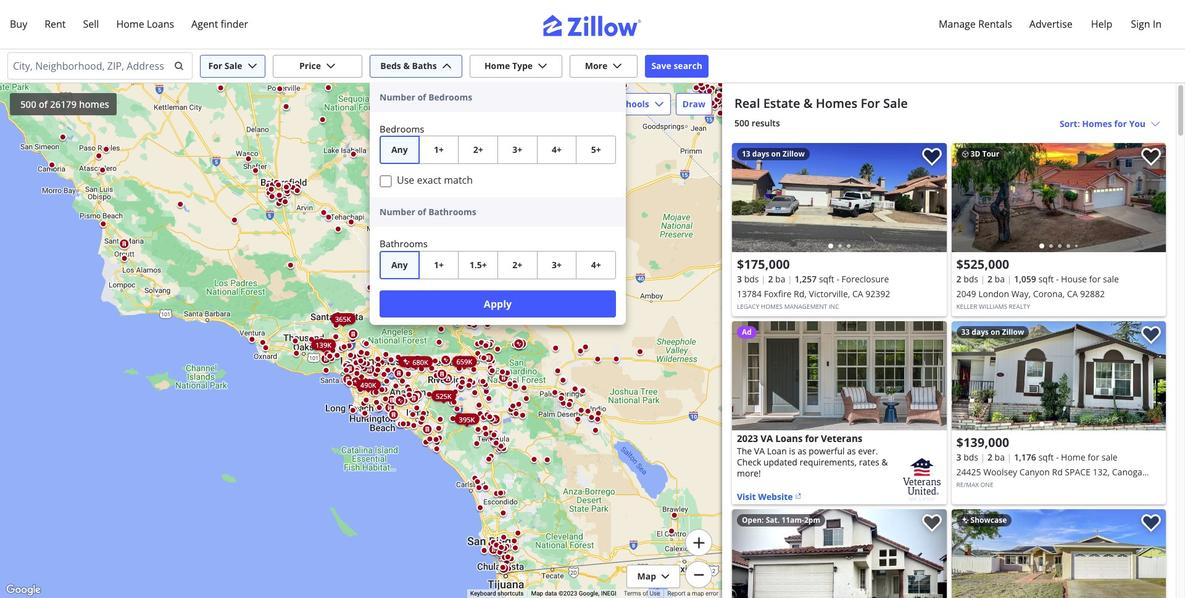 Task type: describe. For each thing, give the bounding box(es) containing it.
sale
[[883, 95, 908, 112]]

24425 woolsey canyon rd space 132, canoga park, ca 91304 link
[[956, 465, 1161, 493]]

number for number of bedrooms
[[380, 91, 415, 103]]

any for bedrooms
[[391, 144, 408, 156]]

price
[[299, 60, 321, 72]]

home type
[[484, 60, 533, 72]]

home type button
[[470, 55, 562, 77]]

sell
[[83, 17, 99, 31]]

for
[[861, 95, 880, 112]]

draw button
[[676, 93, 712, 115]]

williams
[[979, 302, 1007, 311]]

300k
[[335, 314, 351, 323]]

1+ button for bedrooms
[[419, 136, 459, 164]]

3 bds for $175,000
[[737, 273, 759, 285]]

sqft for $139,000
[[1039, 452, 1054, 464]]

26179
[[50, 98, 77, 110]]

- home for sale
[[1056, 452, 1118, 464]]

loading...
[[823, 407, 864, 419]]

13
[[742, 149, 750, 159]]

11am-
[[782, 515, 804, 526]]

park,
[[956, 481, 977, 493]]

report a map error link
[[667, 591, 719, 598]]

victorville,
[[809, 288, 850, 300]]

chevron down image for sort: homes for you
[[1151, 119, 1160, 129]]

3+ inside beds select group
[[513, 144, 522, 156]]

ca for $175,000
[[852, 288, 863, 300]]

500 for 500 results
[[735, 117, 749, 129]]

0 vertical spatial bathrooms
[[429, 206, 476, 218]]

chevron left image for open: sat. 11am-2pm
[[738, 557, 753, 572]]

186 s massachusetts st, lake elsinore, ca 92530 image
[[732, 510, 947, 599]]

1+ for bedrooms
[[434, 144, 444, 156]]

save
[[651, 60, 671, 72]]

3d tour
[[969, 149, 1000, 159]]

0 vertical spatial homes
[[816, 95, 858, 112]]

ba for $139,000
[[995, 452, 1005, 464]]

on for $175,000
[[771, 149, 781, 159]]

manage
[[939, 17, 976, 31]]

2 up 2049
[[956, 273, 961, 285]]

0 vertical spatial 2+ button
[[458, 136, 498, 164]]

days for $139,000
[[972, 327, 989, 338]]

rent
[[45, 17, 66, 31]]

property images, use arrow keys to navigate, image 1 of 34 group
[[952, 322, 1166, 434]]

agent
[[191, 17, 218, 31]]

300k link
[[331, 313, 356, 324]]

rent link
[[36, 10, 74, 39]]

report
[[667, 591, 686, 598]]

525k link
[[431, 390, 456, 402]]

chevron down image down finder
[[247, 61, 257, 71]]

keyboard shortcuts
[[470, 591, 524, 598]]

chevron right image for $175,000
[[926, 190, 940, 205]]

500 for 500 of 26179 homes
[[20, 98, 36, 110]]

92882
[[1080, 288, 1105, 300]]

homes
[[79, 98, 109, 110]]

for inside popup button
[[1114, 118, 1127, 129]]

2049 london way, corona, ca 92882 link
[[956, 287, 1161, 302]]

map data ©2023 google, inegi
[[531, 591, 617, 598]]

chevron down image inside map dropdown button
[[661, 573, 670, 581]]

canoga
[[1112, 467, 1142, 478]]

loading image
[[813, 410, 824, 420]]

chevron down image for more
[[613, 61, 622, 71]]

bds for $139,000
[[964, 452, 978, 464]]

- for $525,000
[[1056, 273, 1059, 285]]

exact
[[417, 173, 441, 187]]

sort: homes for you button
[[1057, 117, 1164, 131]]

91304
[[992, 481, 1017, 493]]

1 horizontal spatial bedrooms
[[429, 91, 472, 103]]

2049
[[956, 288, 976, 300]]

& inside dropdown button
[[403, 60, 410, 72]]

365k
[[335, 314, 351, 323]]

1 horizontal spatial use
[[650, 591, 660, 598]]

1,059 sqft
[[1014, 273, 1054, 285]]

4+ for the top 4+ button
[[552, 144, 562, 156]]

rd,
[[794, 288, 807, 300]]

data
[[545, 591, 557, 598]]

1 vertical spatial 2+ button
[[498, 251, 537, 279]]

1 vertical spatial 4+ button
[[576, 251, 616, 279]]

tour
[[982, 149, 1000, 159]]

1 horizontal spatial &
[[804, 95, 813, 112]]

terms of use
[[624, 591, 660, 598]]

sparkle image
[[961, 517, 969, 525]]

advertise link
[[1021, 10, 1081, 39]]

0 vertical spatial 4+ button
[[537, 136, 577, 164]]

way,
[[1012, 288, 1031, 300]]

490k link
[[356, 379, 381, 391]]

on for $139,000
[[991, 327, 1000, 338]]

chevron right image for 2049 london way, corona, ca 92882 image
[[1145, 190, 1160, 205]]

save this home button for $139,000
[[1131, 322, 1166, 356]]

draw
[[683, 98, 706, 110]]

2+ inside beds select group
[[473, 144, 483, 156]]

1,257
[[795, 273, 817, 285]]

3 save this home image from the top
[[1141, 515, 1161, 533]]

chevron left image inside property images, use arrow keys to navigate, image 1 of 30 group
[[958, 557, 973, 572]]

google image
[[3, 583, 44, 599]]

number of bathrooms
[[380, 206, 476, 218]]

24425
[[956, 467, 981, 478]]

3 bds for $139,000
[[956, 452, 978, 464]]

price button
[[273, 55, 362, 77]]

help
[[1091, 17, 1113, 31]]

chevron down image for beds & baths
[[442, 61, 452, 71]]

home loans
[[116, 17, 174, 31]]

Use exact match checkbox
[[380, 175, 392, 188]]

save this home button for $175,000
[[912, 143, 947, 178]]

map button
[[627, 565, 680, 589]]

4+ for bottom 4+ button
[[591, 259, 601, 271]]

sign
[[1131, 17, 1150, 31]]

rd
[[1052, 467, 1063, 478]]

inc
[[829, 302, 839, 311]]

1+ for bathrooms
[[434, 259, 444, 271]]

13784 foxfire rd, victorville, ca 92392 legacy homes management inc
[[737, 288, 890, 311]]

935 e payson st, glendora, ca 91740 image
[[952, 510, 1166, 599]]

beds select group
[[380, 136, 616, 164]]

save search
[[651, 60, 702, 72]]

property images, use arrow keys to navigate, image 1 of 30 group
[[952, 510, 1166, 599]]

more button
[[570, 55, 638, 77]]

open:
[[742, 515, 764, 526]]

zillow for $139,000
[[1002, 327, 1024, 338]]

save this home image for $525,000
[[1141, 148, 1161, 166]]

©2023
[[559, 591, 577, 598]]

zillow logo image
[[543, 15, 642, 36]]

use inside filters element
[[397, 173, 414, 187]]

three dimensional image
[[961, 151, 969, 158]]

24425 woolsey canyon rd space 132, canoga park, ca 91304 image
[[952, 322, 1166, 431]]

1 save this home image from the top
[[922, 148, 942, 166]]

132,
[[1093, 467, 1110, 478]]

for for $139,000
[[1088, 452, 1099, 464]]

keyboard shortcuts button
[[470, 590, 524, 599]]

zillow for $175,000
[[783, 149, 805, 159]]

13784 foxfire rd, victorville, ca 92392 image
[[732, 143, 947, 252]]

of for bedrooms
[[418, 91, 426, 103]]

advertisement region
[[732, 322, 947, 505]]

- for $175,000
[[837, 273, 839, 285]]

number for number of bathrooms
[[380, 206, 415, 218]]

1+ button for bathrooms
[[419, 251, 459, 279]]

re/max
[[956, 481, 979, 490]]

estate
[[763, 95, 800, 112]]

help link
[[1082, 10, 1121, 39]]

- foreclosure
[[837, 273, 889, 285]]

error
[[706, 591, 719, 598]]

0 vertical spatial 3+ button
[[498, 136, 537, 164]]

search image
[[174, 61, 184, 71]]

bds for $175,000
[[744, 273, 759, 285]]

3 for $175,000
[[737, 273, 742, 285]]



Task type: vqa. For each thing, say whether or not it's contained in the screenshot.


Task type: locate. For each thing, give the bounding box(es) containing it.
4+ inside baths select group
[[591, 259, 601, 271]]

1 horizontal spatial homes
[[1082, 118, 1112, 129]]

1 vertical spatial zillow
[[1002, 327, 1024, 338]]

1 horizontal spatial ca
[[979, 481, 990, 493]]

0 vertical spatial 500
[[20, 98, 36, 110]]

filters element
[[0, 49, 1185, 325]]

- up 13784 foxfire rd, victorville, ca 92392 "link" at the right of the page
[[837, 273, 839, 285]]

chevron left image inside property images, use arrow keys to navigate, image 1 of 3 group
[[738, 190, 753, 205]]

ca down - foreclosure
[[852, 288, 863, 300]]

legacy
[[737, 302, 759, 311]]

management
[[784, 302, 827, 311]]

home left type
[[484, 60, 510, 72]]

keyboard
[[470, 591, 496, 598]]

0 vertical spatial sale
[[1103, 273, 1119, 285]]

loans
[[147, 17, 174, 31]]

4+ inside beds select group
[[552, 144, 562, 156]]

0 vertical spatial chevron right image
[[1145, 190, 1160, 205]]

property images, use arrow keys to navigate, image 1 of 38 group
[[952, 143, 1166, 256]]

zillow
[[783, 149, 805, 159], [1002, 327, 1024, 338]]

1 vertical spatial 3+ button
[[537, 251, 577, 279]]

chevron down image for schools
[[654, 99, 664, 109]]

1 vertical spatial on
[[991, 327, 1000, 338]]

2 horizontal spatial home
[[1061, 452, 1086, 464]]

any up 415k link
[[391, 259, 408, 271]]

3 for $139,000
[[956, 452, 961, 464]]

1 vertical spatial homes
[[1082, 118, 1112, 129]]

chevron down image up 'report'
[[661, 573, 670, 581]]

2 ba up foxfire
[[768, 273, 785, 285]]

2 for $175,000
[[768, 273, 773, 285]]

buy link
[[1, 10, 36, 39]]

for left you
[[1114, 118, 1127, 129]]

0 horizontal spatial bathrooms
[[380, 238, 428, 250]]

365k link
[[331, 313, 355, 324]]

1 1+ from the top
[[434, 144, 444, 156]]

map inside dropdown button
[[637, 571, 656, 583]]

homes left the for
[[816, 95, 858, 112]]

ca right re/max
[[979, 481, 990, 493]]

0 vertical spatial 3+
[[513, 144, 522, 156]]

1 horizontal spatial 2+
[[513, 259, 522, 271]]

0 vertical spatial 1+ button
[[419, 136, 459, 164]]

1 any button from the top
[[380, 136, 420, 164]]

of left 26179
[[39, 98, 48, 110]]

1 vertical spatial any
[[391, 259, 408, 271]]

1 vertical spatial any button
[[380, 251, 420, 279]]

chevron left image inside property images, use arrow keys to navigate, image 1 of 2 group
[[738, 557, 753, 572]]

0 horizontal spatial &
[[403, 60, 410, 72]]

for up 92882
[[1089, 273, 1101, 285]]

0 horizontal spatial 2+
[[473, 144, 483, 156]]

395k link
[[455, 414, 479, 425]]

1 any from the top
[[391, 144, 408, 156]]

1+ button
[[419, 136, 459, 164], [419, 251, 459, 279]]

3+ inside baths select group
[[552, 259, 562, 271]]

bedrooms down baths at the top left of page
[[429, 91, 472, 103]]

1+ up use exact match
[[434, 144, 444, 156]]

1 vertical spatial save this home image
[[922, 515, 942, 533]]

google,
[[579, 591, 600, 598]]

of for use
[[643, 591, 648, 598]]

2+ inside baths select group
[[513, 259, 522, 271]]

& right estate
[[804, 95, 813, 112]]

main content containing real estate & homes for sale
[[722, 83, 1176, 599]]

home inside popup button
[[484, 60, 510, 72]]

2+ button up match
[[458, 136, 498, 164]]

homes inside popup button
[[1082, 118, 1112, 129]]

1 vertical spatial 1+
[[434, 259, 444, 271]]

of down baths at the top left of page
[[418, 91, 426, 103]]

0 horizontal spatial homes
[[816, 95, 858, 112]]

1 horizontal spatial 4+
[[591, 259, 601, 271]]

any button up 415k link
[[380, 251, 420, 279]]

1,176
[[1014, 452, 1036, 464]]

1 number from the top
[[380, 91, 415, 103]]

$525,000
[[956, 256, 1009, 273]]

map left data at the left
[[531, 591, 543, 598]]

of right terms
[[643, 591, 648, 598]]

0 vertical spatial map
[[637, 571, 656, 583]]

0 vertical spatial any
[[391, 144, 408, 156]]

0 vertical spatial 4+
[[552, 144, 562, 156]]

0 horizontal spatial bedrooms
[[380, 123, 424, 135]]

1 vertical spatial sale
[[1102, 452, 1118, 464]]

2 vertical spatial home
[[1061, 452, 1086, 464]]

foreclosure
[[842, 273, 889, 285]]

1 vertical spatial save this home image
[[1141, 327, 1161, 345]]

chevron right image for the 186 s massachusetts st, lake elsinore, ca 92530 image
[[926, 557, 940, 572]]

in
[[1153, 17, 1162, 31]]

use down map dropdown button
[[650, 591, 660, 598]]

canyon
[[1020, 467, 1050, 478]]

of down exact
[[418, 206, 426, 218]]

1 1+ button from the top
[[419, 136, 459, 164]]

0 vertical spatial &
[[403, 60, 410, 72]]

1 horizontal spatial 3+
[[552, 259, 562, 271]]

chevron right image
[[1145, 190, 1160, 205], [926, 557, 940, 572]]

homes right sort:
[[1082, 118, 1112, 129]]

1,176 sqft
[[1014, 452, 1054, 464]]

0 horizontal spatial on
[[771, 149, 781, 159]]

0 vertical spatial save this home image
[[922, 148, 942, 166]]

on down williams
[[991, 327, 1000, 338]]

& right beds
[[403, 60, 410, 72]]

on right "13"
[[771, 149, 781, 159]]

1 horizontal spatial zillow
[[1002, 327, 1024, 338]]

chevron down image inside schools popup button
[[654, 99, 664, 109]]

any inside baths select group
[[391, 259, 408, 271]]

0 vertical spatial zillow
[[783, 149, 805, 159]]

0 horizontal spatial home
[[116, 17, 144, 31]]

2 save this home image from the top
[[922, 515, 942, 533]]

home up space
[[1061, 452, 1086, 464]]

3 bds up 13784
[[737, 273, 759, 285]]

bathrooms down match
[[429, 206, 476, 218]]

2 vertical spatial save this home image
[[1141, 515, 1161, 533]]

2049 london way, corona, ca 92882 image
[[952, 143, 1166, 252]]

1 vertical spatial 3 bds
[[956, 452, 978, 464]]

1 vertical spatial 500
[[735, 117, 749, 129]]

1+ inside baths select group
[[434, 259, 444, 271]]

bds up 24425
[[964, 452, 978, 464]]

1 vertical spatial 3
[[956, 452, 961, 464]]

0 horizontal spatial use
[[397, 173, 414, 187]]

2 1+ button from the top
[[419, 251, 459, 279]]

number
[[380, 91, 415, 103], [380, 206, 415, 218]]

manage rentals
[[939, 17, 1012, 31]]

1 horizontal spatial bathrooms
[[429, 206, 476, 218]]

2 save this home image from the top
[[1141, 327, 1161, 345]]

chevron left image for $525,000
[[958, 190, 973, 205]]

1 vertical spatial &
[[804, 95, 813, 112]]

3 up 24425
[[956, 452, 961, 464]]

apply
[[484, 297, 512, 311]]

2 ba for $525,000
[[988, 273, 1005, 285]]

chevron left image
[[738, 190, 753, 205], [958, 190, 973, 205], [958, 557, 973, 572]]

chevron right image inside property images, use arrow keys to navigate, image 1 of 3 group
[[926, 190, 940, 205]]

ca for $525,000
[[1067, 288, 1078, 300]]

3 up 13784
[[737, 273, 742, 285]]

0 vertical spatial bedrooms
[[429, 91, 472, 103]]

you
[[1129, 118, 1146, 129]]

match
[[444, 173, 473, 187]]

0 horizontal spatial zillow
[[783, 149, 805, 159]]

number down use exact match checkbox
[[380, 206, 415, 218]]

map for map
[[637, 571, 656, 583]]

home loans link
[[108, 10, 183, 39]]

1+ left 1.5+ on the top left
[[434, 259, 444, 271]]

1 horizontal spatial days
[[972, 327, 989, 338]]

0 vertical spatial days
[[752, 149, 769, 159]]

33 days on zillow
[[961, 327, 1024, 338]]

sale
[[1103, 273, 1119, 285], [1102, 452, 1118, 464]]

2 any from the top
[[391, 259, 408, 271]]

525k
[[436, 391, 452, 401]]

bds up 2049
[[964, 273, 978, 285]]

0 vertical spatial 2+
[[473, 144, 483, 156]]

415k
[[386, 294, 402, 303]]

4+ button
[[537, 136, 577, 164], [576, 251, 616, 279]]

bathrooms down number of bathrooms
[[380, 238, 428, 250]]

1 vertical spatial home
[[484, 60, 510, 72]]

- for $139,000
[[1056, 452, 1059, 464]]

1 vertical spatial use
[[650, 591, 660, 598]]

1 vertical spatial chevron right image
[[926, 557, 940, 572]]

1 vertical spatial days
[[972, 327, 989, 338]]

500 down real
[[735, 117, 749, 129]]

2 ba up london
[[988, 273, 1005, 285]]

sale up 92882
[[1103, 273, 1119, 285]]

chevron left image for $175,000
[[738, 190, 753, 205]]

number down beds
[[380, 91, 415, 103]]

showcase
[[969, 515, 1007, 526]]

2 up london
[[988, 273, 993, 285]]

use right use exact match checkbox
[[397, 173, 414, 187]]

sell link
[[74, 10, 108, 39]]

sqft
[[819, 273, 834, 285], [1039, 273, 1054, 285], [1039, 452, 1054, 464]]

chevron down image inside beds & baths dropdown button
[[442, 61, 452, 71]]

chevron left image down three dimensional image
[[958, 190, 973, 205]]

2 ba for $139,000
[[988, 452, 1005, 464]]

chevron left image down the sparkle icon
[[958, 557, 973, 572]]

home left loans
[[116, 17, 144, 31]]

2 for $139,000
[[988, 452, 993, 464]]

1 vertical spatial number
[[380, 206, 415, 218]]

13 days on zillow
[[742, 149, 805, 159]]

2 any button from the top
[[380, 251, 420, 279]]

days right "13"
[[752, 149, 769, 159]]

for for $525,000
[[1089, 273, 1101, 285]]

keller
[[956, 302, 977, 311]]

sale for $139,000
[[1102, 452, 1118, 464]]

ba for $525,000
[[995, 273, 1005, 285]]

ca inside the 13784 foxfire rd, victorville, ca 92392 legacy homes management inc
[[852, 288, 863, 300]]

1 vertical spatial 4+
[[591, 259, 601, 271]]

of for 26179
[[39, 98, 48, 110]]

any up use exact match checkbox
[[391, 144, 408, 156]]

0 horizontal spatial 3
[[737, 273, 742, 285]]

0 horizontal spatial 3+
[[513, 144, 522, 156]]

92392
[[866, 288, 890, 300]]

any for bathrooms
[[391, 259, 408, 271]]

sqft up corona,
[[1039, 273, 1054, 285]]

chevron right image inside property images, use arrow keys to navigate, image 1 of 30 group
[[1145, 557, 1160, 572]]

one
[[981, 481, 993, 490]]

save search button
[[645, 55, 709, 77]]

main navigation
[[0, 0, 1185, 49]]

2 vertical spatial for
[[1088, 452, 1099, 464]]

advertise
[[1030, 17, 1073, 31]]

ba up foxfire
[[775, 273, 785, 285]]

Search text field
[[13, 56, 166, 76]]

3 bds up 24425
[[956, 452, 978, 464]]

ba up london
[[995, 273, 1005, 285]]

chevron down image inside sort: homes for you popup button
[[1151, 119, 1160, 129]]

chevron right image for $139,000
[[1145, 369, 1160, 384]]

zillow right "13"
[[783, 149, 805, 159]]

0 vertical spatial save this home image
[[1141, 148, 1161, 166]]

1 save this home image from the top
[[1141, 148, 1161, 166]]

schools
[[617, 98, 649, 110]]

1 horizontal spatial chevron left image
[[958, 369, 973, 384]]

sat.
[[766, 515, 780, 526]]

number of bedrooms
[[380, 91, 472, 103]]

ca inside 24425 woolsey canyon rd space 132, canoga park, ca 91304
[[979, 481, 990, 493]]

139k link
[[311, 339, 336, 350]]

chevron down image inside price popup button
[[326, 61, 336, 71]]

london
[[978, 288, 1009, 300]]

0 horizontal spatial ca
[[852, 288, 863, 300]]

chevron left image for 33 days on zillow
[[958, 369, 973, 384]]

1+ button up use exact match
[[419, 136, 459, 164]]

bds up 13784
[[744, 273, 759, 285]]

500 left 26179
[[20, 98, 36, 110]]

1 horizontal spatial 3
[[956, 452, 961, 464]]

1 vertical spatial chevron left image
[[738, 557, 753, 572]]

home for home type
[[484, 60, 510, 72]]

chevron left image inside property images, use arrow keys to navigate, image 1 of 34 group
[[958, 369, 973, 384]]

plus image
[[692, 537, 705, 550]]

chevron down image inside more popup button
[[613, 61, 622, 71]]

days for $175,000
[[752, 149, 769, 159]]

report a map error
[[667, 591, 719, 598]]

$175,000
[[737, 256, 790, 273]]

0 vertical spatial 3
[[737, 273, 742, 285]]

chevron left image down 'open:'
[[738, 557, 753, 572]]

bedrooms down number of bedrooms
[[380, 123, 424, 135]]

save this home image left three dimensional image
[[922, 148, 942, 166]]

chevron down image right price
[[326, 61, 336, 71]]

ca
[[852, 288, 863, 300], [1067, 288, 1078, 300], [979, 481, 990, 493]]

0 vertical spatial home
[[116, 17, 144, 31]]

659k
[[456, 357, 472, 366]]

500 results
[[735, 117, 780, 129]]

save this home button for $525,000
[[1131, 143, 1166, 178]]

- up 2049 london way, corona, ca 92882 link at right
[[1056, 273, 1059, 285]]

1 horizontal spatial map
[[637, 571, 656, 583]]

open: sat. 11am-2pm
[[742, 515, 820, 526]]

real
[[735, 95, 760, 112]]

map for map data ©2023 google, inegi
[[531, 591, 543, 598]]

home inside main navigation
[[116, 17, 144, 31]]

5+ button
[[576, 136, 616, 164]]

2 down $139,000
[[988, 452, 993, 464]]

3+ button
[[498, 136, 537, 164], [537, 251, 577, 279]]

0 horizontal spatial map
[[531, 591, 543, 598]]

0 horizontal spatial chevron left image
[[738, 557, 753, 572]]

foxfire
[[764, 288, 792, 300]]

chevron left image down "13"
[[738, 190, 753, 205]]

ca inside 2049 london way, corona, ca 92882 keller williams realty
[[1067, 288, 1078, 300]]

2 for $525,000
[[988, 273, 993, 285]]

more
[[585, 60, 608, 72]]

chevron down image right 'schools'
[[654, 99, 664, 109]]

minus image
[[692, 569, 705, 582]]

500 of 26179 homes
[[20, 98, 109, 110]]

terms
[[624, 591, 641, 598]]

finder
[[221, 17, 248, 31]]

1 vertical spatial map
[[531, 591, 543, 598]]

0 vertical spatial chevron right image
[[926, 190, 940, 205]]

1 horizontal spatial 500
[[735, 117, 749, 129]]

2 vertical spatial chevron right image
[[1145, 557, 1160, 572]]

chevron down image right more
[[613, 61, 622, 71]]

save this home image
[[922, 148, 942, 166], [922, 515, 942, 533]]

0 vertical spatial on
[[771, 149, 781, 159]]

save this home image for $139,000
[[1141, 327, 1161, 345]]

map region
[[0, 19, 858, 599]]

2 number from the top
[[380, 206, 415, 218]]

map
[[692, 591, 704, 598]]

1 horizontal spatial chevron right image
[[1145, 190, 1160, 205]]

0 horizontal spatial 500
[[20, 98, 36, 110]]

property images, use arrow keys to navigate, image 1 of 2 group
[[732, 510, 947, 599]]

save this home image left the sparkle icon
[[922, 515, 942, 533]]

homes
[[761, 302, 783, 311]]

ca down house
[[1067, 288, 1078, 300]]

sale up 132,
[[1102, 452, 1118, 464]]

1 vertical spatial 3+
[[552, 259, 562, 271]]

2 ba
[[768, 273, 785, 285], [988, 273, 1005, 285], [988, 452, 1005, 464]]

ba for $175,000
[[775, 273, 785, 285]]

1 vertical spatial for
[[1089, 273, 1101, 285]]

chevron down image
[[247, 61, 257, 71], [326, 61, 336, 71], [442, 61, 452, 71], [613, 61, 622, 71], [654, 99, 664, 109], [1151, 119, 1160, 129], [661, 573, 670, 581]]

map up terms of use
[[637, 571, 656, 583]]

main content
[[722, 83, 1176, 599]]

bds for $525,000
[[964, 273, 978, 285]]

2 ba for $175,000
[[768, 273, 785, 285]]

0 vertical spatial use
[[397, 173, 414, 187]]

3
[[737, 273, 742, 285], [956, 452, 961, 464]]

chevron down image right you
[[1151, 119, 1160, 129]]

490k
[[360, 380, 376, 390]]

save this home image
[[1141, 148, 1161, 166], [1141, 327, 1161, 345], [1141, 515, 1161, 533]]

sqft for $525,000
[[1039, 273, 1054, 285]]

chevron right image inside property images, use arrow keys to navigate, image 1 of 2 group
[[926, 557, 940, 572]]

1,059
[[1014, 273, 1036, 285]]

days right the 33
[[972, 327, 989, 338]]

2 down $175,000
[[768, 273, 773, 285]]

1+ inside beds select group
[[434, 144, 444, 156]]

chevron down image
[[538, 61, 548, 71]]

0 vertical spatial chevron left image
[[958, 369, 973, 384]]

680k link
[[398, 356, 433, 367]]

1 horizontal spatial home
[[484, 60, 510, 72]]

0 vertical spatial number
[[380, 91, 415, 103]]

0 horizontal spatial 3 bds
[[737, 273, 759, 285]]

1 vertical spatial bathrooms
[[380, 238, 428, 250]]

chevron left image
[[958, 369, 973, 384], [738, 557, 753, 572]]

chevron right image
[[926, 190, 940, 205], [1145, 369, 1160, 384], [1145, 557, 1160, 572]]

1 vertical spatial bedrooms
[[380, 123, 424, 135]]

any button up use exact match checkbox
[[380, 136, 420, 164]]

5+
[[591, 144, 601, 156]]

0 vertical spatial 3 bds
[[737, 273, 759, 285]]

chevron right image inside property images, use arrow keys to navigate, image 1 of 38 group
[[1145, 190, 1160, 205]]

2 horizontal spatial ca
[[1067, 288, 1078, 300]]

chevron down image right baths at the top left of page
[[442, 61, 452, 71]]

any inside beds select group
[[391, 144, 408, 156]]

- up rd at bottom
[[1056, 452, 1059, 464]]

1 horizontal spatial on
[[991, 327, 1000, 338]]

space
[[1065, 467, 1091, 478]]

search
[[674, 60, 702, 72]]

1 vertical spatial 2+
[[513, 259, 522, 271]]

any button for bathrooms
[[380, 251, 420, 279]]

chevron left image down the 33
[[958, 369, 973, 384]]

home for home loans
[[116, 17, 144, 31]]

buy
[[10, 17, 27, 31]]

sqft up rd at bottom
[[1039, 452, 1054, 464]]

woolsey
[[983, 467, 1017, 478]]

any button for bedrooms
[[380, 136, 420, 164]]

0 horizontal spatial 4+
[[552, 144, 562, 156]]

sign in link
[[1122, 10, 1170, 39]]

zillow down realty at the right
[[1002, 327, 1024, 338]]

0 vertical spatial 1+
[[434, 144, 444, 156]]

property images, use arrow keys to navigate, image 1 of 3 group
[[732, 143, 947, 256]]

sale for $525,000
[[1103, 273, 1119, 285]]

33
[[961, 327, 970, 338]]

schools button
[[610, 93, 671, 115]]

0 vertical spatial for
[[1114, 118, 1127, 129]]

3d
[[971, 149, 980, 159]]

baths select group
[[380, 251, 616, 279]]

bds
[[744, 273, 759, 285], [964, 273, 978, 285], [964, 452, 978, 464]]

for up 132,
[[1088, 452, 1099, 464]]

ba up woolsey
[[995, 452, 1005, 464]]

inegi
[[601, 591, 617, 598]]

680k
[[412, 357, 428, 367]]

chevron down image for price
[[326, 61, 336, 71]]

sqft up victorville,
[[819, 273, 834, 285]]

2+ button right 1.5+ on the top left
[[498, 251, 537, 279]]

sqft for $175,000
[[819, 273, 834, 285]]

2 1+ from the top
[[434, 259, 444, 271]]

0 horizontal spatial days
[[752, 149, 769, 159]]

1+ button left 1.5+ on the top left
[[419, 251, 459, 279]]

of for bathrooms
[[418, 206, 426, 218]]

2 ba up woolsey
[[988, 452, 1005, 464]]



